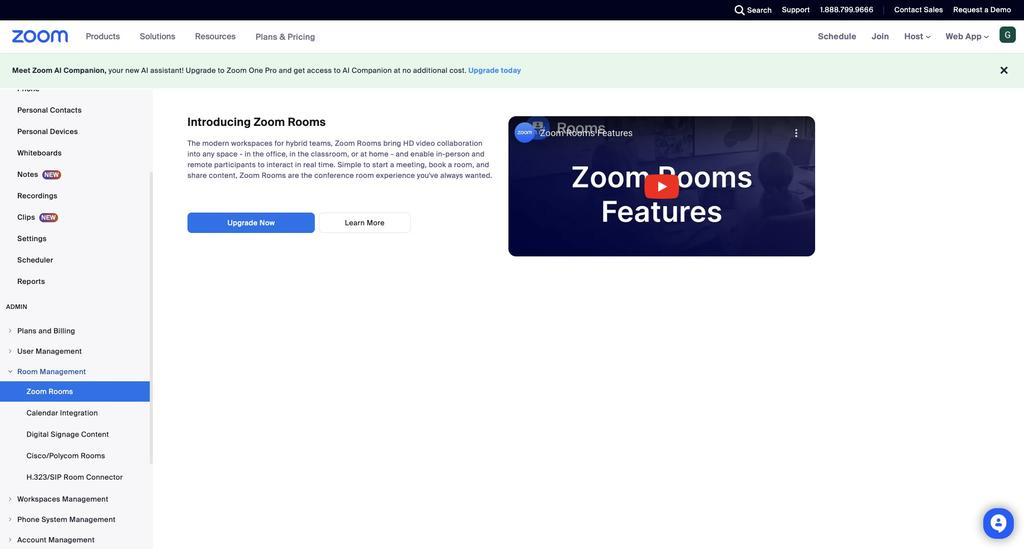 Task type: vqa. For each thing, say whether or not it's contained in the screenshot.
features in the Admins and owners can easily track, add, delete and assign roles and add-on features for individual users.
no



Task type: describe. For each thing, give the bounding box(es) containing it.
assistant!
[[150, 66, 184, 75]]

clips link
[[0, 207, 150, 227]]

solutions
[[140, 31, 175, 42]]

web
[[947, 31, 964, 42]]

more
[[367, 218, 385, 227]]

collaboration
[[437, 139, 483, 148]]

sales
[[925, 5, 944, 14]]

video
[[416, 139, 435, 148]]

right image for user management
[[7, 348, 13, 354]]

pro
[[265, 66, 277, 75]]

cost.
[[450, 66, 467, 75]]

phone link
[[0, 79, 150, 99]]

simple
[[338, 160, 362, 169]]

solutions button
[[140, 20, 180, 53]]

personal for personal devices
[[17, 127, 48, 136]]

notes
[[17, 170, 38, 179]]

rooms down interact
[[262, 171, 286, 180]]

host
[[905, 31, 926, 42]]

zoom rooms
[[27, 387, 73, 396]]

now
[[260, 218, 275, 227]]

meetings navigation
[[811, 20, 1025, 54]]

right image for room
[[7, 369, 13, 375]]

room,
[[454, 160, 475, 169]]

enable
[[411, 149, 435, 159]]

devices
[[50, 127, 78, 136]]

phone system management
[[17, 515, 116, 524]]

join link
[[865, 20, 897, 53]]

1 horizontal spatial a
[[448, 160, 453, 169]]

or
[[351, 149, 359, 159]]

rooms up home
[[357, 139, 382, 148]]

start
[[373, 160, 389, 169]]

1 horizontal spatial upgrade
[[228, 218, 258, 227]]

modern
[[202, 139, 230, 148]]

bring
[[384, 139, 402, 148]]

at inside "meet zoom ai companion," footer
[[394, 66, 401, 75]]

upgrade today link
[[469, 66, 522, 75]]

contact
[[895, 5, 923, 14]]

1 - from the left
[[240, 149, 243, 159]]

products
[[86, 31, 120, 42]]

additional
[[413, 66, 448, 75]]

your
[[109, 66, 124, 75]]

3 ai from the left
[[343, 66, 350, 75]]

workspaces
[[231, 139, 273, 148]]

to up room
[[364, 160, 371, 169]]

system
[[42, 515, 67, 524]]

room management
[[17, 367, 86, 376]]

web app button
[[947, 31, 990, 42]]

0 horizontal spatial upgrade
[[186, 66, 216, 75]]

get
[[294, 66, 305, 75]]

cisco/polycom rooms link
[[0, 446, 150, 466]]

and inside menu item
[[38, 326, 52, 335]]

person
[[446, 149, 470, 159]]

learn
[[345, 218, 365, 227]]

workspaces management menu item
[[0, 489, 150, 509]]

one
[[249, 66, 263, 75]]

support
[[783, 5, 811, 14]]

plans & pricing
[[256, 31, 316, 42]]

profile picture image
[[1000, 27, 1017, 43]]

account management menu item
[[0, 530, 150, 549]]

rooms up hybrid
[[288, 115, 326, 130]]

h.323/sip
[[27, 473, 62, 482]]

whiteboards link
[[0, 143, 150, 163]]

recordings
[[17, 191, 57, 200]]

account management
[[17, 535, 95, 545]]

teams,
[[310, 139, 333, 148]]

2 ai from the left
[[141, 66, 148, 75]]

host button
[[905, 31, 931, 42]]

2 horizontal spatial upgrade
[[469, 66, 500, 75]]

meet zoom ai companion, footer
[[0, 53, 1025, 88]]

room inside menu item
[[17, 367, 38, 376]]

in-
[[436, 149, 446, 159]]

in down workspaces
[[245, 149, 251, 159]]

always
[[441, 171, 464, 180]]

plans and billing menu item
[[0, 321, 150, 341]]

zoom logo image
[[12, 30, 68, 43]]

whiteboards
[[17, 148, 62, 158]]

2 horizontal spatial a
[[985, 5, 989, 14]]

zoom up the or at top left
[[335, 139, 355, 148]]

billing
[[54, 326, 75, 335]]

connector
[[86, 473, 123, 482]]

schedule link
[[811, 20, 865, 53]]

right image for plans
[[7, 328, 13, 334]]

learn more
[[345, 218, 385, 227]]

join
[[872, 31, 890, 42]]

upgrade now link
[[188, 213, 315, 233]]

user
[[17, 347, 34, 356]]

personal contacts
[[17, 106, 82, 115]]

content
[[81, 430, 109, 439]]

pricing
[[288, 31, 316, 42]]

in down hybrid
[[290, 149, 296, 159]]

conference
[[315, 171, 354, 180]]

zoom right meet
[[32, 66, 53, 75]]

zoom up for
[[254, 115, 285, 130]]

cisco/polycom rooms
[[27, 451, 105, 460]]

zoom left one on the top left
[[227, 66, 247, 75]]

share
[[188, 171, 207, 180]]

hybrid
[[286, 139, 308, 148]]

home
[[369, 149, 389, 159]]

reports
[[17, 277, 45, 286]]

request a demo
[[954, 5, 1012, 14]]

office,
[[266, 149, 288, 159]]

the down workspaces
[[253, 149, 264, 159]]



Task type: locate. For each thing, give the bounding box(es) containing it.
companion,
[[64, 66, 107, 75]]

right image
[[7, 328, 13, 334], [7, 369, 13, 375], [7, 496, 13, 502]]

scheduler link
[[0, 250, 150, 270]]

contact sales
[[895, 5, 944, 14]]

signage
[[51, 430, 79, 439]]

management for workspaces management
[[62, 495, 108, 504]]

any
[[203, 149, 215, 159]]

plans and billing
[[17, 326, 75, 335]]

rooms
[[288, 115, 326, 130], [357, 139, 382, 148], [262, 171, 286, 180], [49, 387, 73, 396], [81, 451, 105, 460]]

integration
[[60, 408, 98, 418]]

are
[[288, 171, 300, 180]]

at inside 'the modern workspaces for hybrid teams, zoom rooms bring hd video collaboration into any space - in the office, in the classroom, or at home - and enable in-person and remote participants to interact in real time. simple to start a meeting, book a room, and share content, zoom rooms are the conference room experience you've always wanted.'
[[361, 149, 367, 159]]

0 vertical spatial at
[[394, 66, 401, 75]]

right image left account
[[7, 537, 13, 543]]

1 vertical spatial plans
[[17, 326, 37, 335]]

phone inside menu item
[[17, 515, 40, 524]]

management for user management
[[36, 347, 82, 356]]

1 ai from the left
[[54, 66, 62, 75]]

right image inside phone system management menu item
[[7, 516, 13, 523]]

- down bring
[[391, 149, 394, 159]]

space
[[217, 149, 238, 159]]

user management
[[17, 347, 82, 356]]

a up experience
[[390, 160, 395, 169]]

at left no at the left
[[394, 66, 401, 75]]

right image down admin
[[7, 328, 13, 334]]

right image
[[7, 348, 13, 354], [7, 516, 13, 523], [7, 537, 13, 543]]

request
[[954, 5, 983, 14]]

rooms up calendar integration
[[49, 387, 73, 396]]

management down billing
[[36, 347, 82, 356]]

and left get
[[279, 66, 292, 75]]

1 vertical spatial at
[[361, 149, 367, 159]]

management for account management
[[48, 535, 95, 545]]

management inside "menu item"
[[48, 535, 95, 545]]

right image left user
[[7, 348, 13, 354]]

1 horizontal spatial -
[[391, 149, 394, 159]]

side navigation navigation
[[0, 0, 153, 549]]

personal up the whiteboards
[[17, 127, 48, 136]]

plans & pricing link
[[256, 31, 316, 42], [256, 31, 316, 42]]

1 personal from the top
[[17, 106, 48, 115]]

1 vertical spatial personal
[[17, 127, 48, 136]]

the
[[188, 139, 201, 148]]

calendar integration
[[27, 408, 98, 418]]

and up room,
[[472, 149, 485, 159]]

workspaces
[[17, 495, 60, 504]]

2 vertical spatial right image
[[7, 537, 13, 543]]

personal menu menu
[[0, 0, 150, 293]]

upgrade left now
[[228, 218, 258, 227]]

2 right image from the top
[[7, 369, 13, 375]]

workspaces management
[[17, 495, 108, 504]]

personal contacts link
[[0, 100, 150, 120]]

3 right image from the top
[[7, 537, 13, 543]]

remote
[[188, 160, 213, 169]]

- up "participants"
[[240, 149, 243, 159]]

today
[[501, 66, 522, 75]]

1 vertical spatial right image
[[7, 516, 13, 523]]

phone down meet
[[17, 84, 40, 93]]

scheduler
[[17, 255, 53, 265]]

and inside "meet zoom ai companion," footer
[[279, 66, 292, 75]]

zoom inside room management menu
[[27, 387, 47, 396]]

management inside menu item
[[62, 495, 108, 504]]

1 horizontal spatial room
[[64, 473, 84, 482]]

management up phone system management menu item
[[62, 495, 108, 504]]

right image for phone system management
[[7, 516, 13, 523]]

and down hd
[[396, 149, 409, 159]]

2 phone from the top
[[17, 515, 40, 524]]

plans inside the product information "navigation"
[[256, 31, 278, 42]]

personal
[[17, 106, 48, 115], [17, 127, 48, 136]]

room
[[356, 171, 374, 180]]

personal up personal devices
[[17, 106, 48, 115]]

right image left room management
[[7, 369, 13, 375]]

banner
[[0, 20, 1025, 54]]

2 right image from the top
[[7, 516, 13, 523]]

1 horizontal spatial ai
[[141, 66, 148, 75]]

plans left &
[[256, 31, 278, 42]]

new
[[125, 66, 139, 75]]

hd
[[403, 139, 415, 148]]

zoom rooms link
[[0, 381, 150, 402]]

0 vertical spatial plans
[[256, 31, 278, 42]]

management for room management
[[40, 367, 86, 376]]

a up always
[[448, 160, 453, 169]]

at right the or at top left
[[361, 149, 367, 159]]

management down phone system management menu item
[[48, 535, 95, 545]]

user management menu item
[[0, 342, 150, 361]]

1 horizontal spatial at
[[394, 66, 401, 75]]

2 vertical spatial right image
[[7, 496, 13, 502]]

management
[[36, 347, 82, 356], [40, 367, 86, 376], [62, 495, 108, 504], [69, 515, 116, 524], [48, 535, 95, 545]]

zoom down "participants"
[[240, 171, 260, 180]]

room down user
[[17, 367, 38, 376]]

3 right image from the top
[[7, 496, 13, 502]]

notes link
[[0, 164, 150, 185]]

to
[[218, 66, 225, 75], [334, 66, 341, 75], [258, 160, 265, 169], [364, 160, 371, 169]]

0 horizontal spatial at
[[361, 149, 367, 159]]

2 horizontal spatial ai
[[343, 66, 350, 75]]

products button
[[86, 20, 125, 53]]

plans inside menu item
[[17, 326, 37, 335]]

access
[[307, 66, 332, 75]]

1 right image from the top
[[7, 348, 13, 354]]

admin
[[6, 303, 27, 311]]

product information navigation
[[78, 20, 323, 54]]

search
[[748, 6, 772, 15]]

admin menu menu
[[0, 321, 150, 549]]

to right "access"
[[334, 66, 341, 75]]

real
[[303, 160, 317, 169]]

right image inside account management "menu item"
[[7, 537, 13, 543]]

0 vertical spatial right image
[[7, 348, 13, 354]]

ai right new
[[141, 66, 148, 75]]

phone for phone system management
[[17, 515, 40, 524]]

the down real
[[301, 171, 313, 180]]

contact sales link
[[887, 0, 946, 20], [895, 5, 944, 14]]

right image for workspaces
[[7, 496, 13, 502]]

upgrade now
[[228, 218, 275, 227]]

management up account management "menu item"
[[69, 515, 116, 524]]

meet zoom ai companion, your new ai assistant! upgrade to zoom one pro and get access to ai companion at no additional cost. upgrade today
[[12, 66, 522, 75]]

reports link
[[0, 271, 150, 292]]

2 personal from the top
[[17, 127, 48, 136]]

plans for plans and billing
[[17, 326, 37, 335]]

time.
[[318, 160, 336, 169]]

0 vertical spatial phone
[[17, 84, 40, 93]]

web app
[[947, 31, 982, 42]]

introducing zoom rooms
[[188, 115, 326, 130]]

classroom,
[[311, 149, 350, 159]]

right image inside user management menu item
[[7, 348, 13, 354]]

phone for phone
[[17, 84, 40, 93]]

room inside menu
[[64, 473, 84, 482]]

the up real
[[298, 149, 309, 159]]

search button
[[727, 0, 775, 20]]

learn more link
[[319, 213, 411, 233]]

0 horizontal spatial ai
[[54, 66, 62, 75]]

right image inside workspaces management menu item
[[7, 496, 13, 502]]

phone system management menu item
[[0, 510, 150, 529]]

personal devices link
[[0, 121, 150, 142]]

room management menu item
[[0, 362, 150, 381]]

rooms down content
[[81, 451, 105, 460]]

at
[[394, 66, 401, 75], [361, 149, 367, 159]]

1 horizontal spatial plans
[[256, 31, 278, 42]]

ai left companion
[[343, 66, 350, 75]]

1 vertical spatial phone
[[17, 515, 40, 524]]

ai up phone link
[[54, 66, 62, 75]]

digital
[[27, 430, 49, 439]]

h.323/sip room connector
[[27, 473, 123, 482]]

and up wanted.
[[477, 160, 490, 169]]

room management menu
[[0, 381, 150, 488]]

0 horizontal spatial plans
[[17, 326, 37, 335]]

clips
[[17, 213, 35, 222]]

1 phone from the top
[[17, 84, 40, 93]]

phone inside personal menu menu
[[17, 84, 40, 93]]

1 right image from the top
[[7, 328, 13, 334]]

right image inside plans and billing menu item
[[7, 328, 13, 334]]

cisco/polycom
[[27, 451, 79, 460]]

plans for plans & pricing
[[256, 31, 278, 42]]

request a demo link
[[946, 0, 1025, 20], [954, 5, 1012, 14]]

to left interact
[[258, 160, 265, 169]]

a left demo on the right of page
[[985, 5, 989, 14]]

1.888.799.9666
[[821, 5, 874, 14]]

1 vertical spatial room
[[64, 473, 84, 482]]

meeting,
[[397, 160, 427, 169]]

in left real
[[295, 160, 302, 169]]

0 horizontal spatial a
[[390, 160, 395, 169]]

0 horizontal spatial -
[[240, 149, 243, 159]]

personal for personal contacts
[[17, 106, 48, 115]]

0 vertical spatial personal
[[17, 106, 48, 115]]

right image inside room management menu item
[[7, 369, 13, 375]]

companion
[[352, 66, 392, 75]]

right image left system
[[7, 516, 13, 523]]

0 vertical spatial right image
[[7, 328, 13, 334]]

you've
[[417, 171, 439, 180]]

right image for account management
[[7, 537, 13, 543]]

room down 'cisco/polycom rooms' link on the left bottom
[[64, 473, 84, 482]]

0 horizontal spatial room
[[17, 367, 38, 376]]

phone up account
[[17, 515, 40, 524]]

and left billing
[[38, 326, 52, 335]]

the modern workspaces for hybrid teams, zoom rooms bring hd video collaboration into any space - in the office, in the classroom, or at home - and enable in-person and remote participants to interact in real time. simple to start a meeting, book a room, and share content, zoom rooms are the conference room experience you've always wanted.
[[188, 139, 493, 180]]

management up the zoom rooms link
[[40, 367, 86, 376]]

participants
[[214, 160, 256, 169]]

&
[[280, 31, 286, 42]]

zoom up calendar
[[27, 387, 47, 396]]

calendar
[[27, 408, 58, 418]]

1 vertical spatial right image
[[7, 369, 13, 375]]

settings link
[[0, 228, 150, 249]]

upgrade down the product information "navigation"
[[186, 66, 216, 75]]

banner containing products
[[0, 20, 1025, 54]]

digital signage content link
[[0, 424, 150, 445]]

zoom
[[32, 66, 53, 75], [227, 66, 247, 75], [254, 115, 285, 130], [335, 139, 355, 148], [240, 171, 260, 180], [27, 387, 47, 396]]

book
[[429, 160, 446, 169]]

demo
[[991, 5, 1012, 14]]

resources button
[[195, 20, 240, 53]]

a
[[985, 5, 989, 14], [390, 160, 395, 169], [448, 160, 453, 169]]

contacts
[[50, 106, 82, 115]]

plans up user
[[17, 326, 37, 335]]

right image left workspaces
[[7, 496, 13, 502]]

meet
[[12, 66, 31, 75]]

0 vertical spatial room
[[17, 367, 38, 376]]

upgrade right the cost.
[[469, 66, 500, 75]]

calendar integration link
[[0, 403, 150, 423]]

support link
[[775, 0, 813, 20], [783, 5, 811, 14]]

to down "resources" dropdown button
[[218, 66, 225, 75]]

no
[[403, 66, 412, 75]]

2 - from the left
[[391, 149, 394, 159]]



